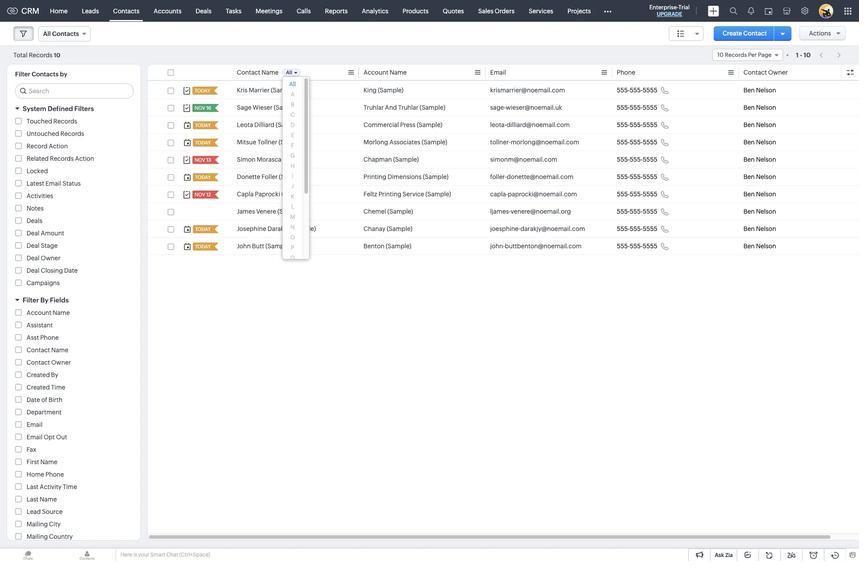 Task type: describe. For each thing, give the bounding box(es) containing it.
ben nelson for darakjy@noemail.com
[[744, 225, 776, 232]]

5555 for dilliard@noemail.com
[[643, 121, 658, 128]]

name down asst phone
[[51, 347, 68, 354]]

signals image
[[748, 7, 754, 15]]

capla-paprocki@noemail.com link
[[490, 190, 577, 199]]

contact down the per
[[744, 69, 767, 76]]

nov 12 link
[[192, 191, 212, 199]]

system
[[23, 105, 46, 112]]

All Contacts field
[[38, 26, 91, 41]]

record action
[[27, 143, 68, 150]]

d
[[291, 122, 295, 128]]

profile image
[[819, 4, 834, 18]]

0 horizontal spatial account name
[[27, 309, 70, 317]]

calendar image
[[765, 7, 773, 14]]

last for last name
[[27, 496, 38, 503]]

system defined filters
[[23, 105, 94, 112]]

sage-
[[490, 104, 506, 111]]

a
[[291, 91, 295, 98]]

chats image
[[0, 549, 56, 561]]

krismarrier@noemail.com link
[[490, 86, 565, 95]]

is
[[133, 552, 137, 558]]

q
[[290, 255, 295, 261]]

555-555-5555 for donette@noemail.com
[[617, 173, 658, 180]]

james venere (sample) link
[[237, 207, 303, 216]]

create contact
[[723, 30, 767, 37]]

created for created by
[[27, 372, 50, 379]]

locked
[[27, 168, 48, 175]]

0 vertical spatial account
[[364, 69, 388, 76]]

(sample) down k
[[277, 208, 303, 215]]

deal for deal closing date
[[27, 267, 39, 274]]

Search text field
[[16, 84, 133, 98]]

ljames-
[[490, 208, 511, 215]]

1 vertical spatial owner
[[41, 255, 60, 262]]

foller
[[262, 173, 278, 180]]

projects
[[568, 7, 591, 14]]

leota dilliard (sample)
[[237, 121, 301, 128]]

nelson for morlong@noemail.com
[[756, 139, 776, 146]]

create contact button
[[714, 26, 776, 41]]

chanay (sample) link
[[364, 224, 413, 233]]

size image
[[678, 30, 685, 38]]

projects link
[[561, 0, 598, 22]]

nov 16 link
[[192, 104, 212, 112]]

deal amount
[[27, 230, 64, 237]]

tollner-
[[490, 139, 511, 146]]

ben nelson for venere@noemail.org
[[744, 208, 776, 215]]

untouched
[[27, 130, 59, 137]]

feltz
[[364, 191, 377, 198]]

deals link
[[189, 0, 219, 22]]

1 ben nelson from the top
[[744, 87, 776, 94]]

simon morasca (sample)
[[237, 156, 308, 163]]

(sample) down the chanay (sample)
[[386, 243, 412, 250]]

first name
[[27, 459, 57, 466]]

john-buttbenton@noemail.com link
[[490, 242, 582, 251]]

filter for filter by fields
[[23, 297, 39, 304]]

ask zia
[[715, 553, 733, 559]]

profile element
[[814, 0, 839, 22]]

555-555-5555 for buttbenton@noemail.com
[[617, 243, 658, 250]]

chat
[[166, 552, 178, 558]]

by for created
[[51, 372, 58, 379]]

today for mitsue tollner (sample)
[[195, 140, 211, 145]]

upgrade
[[657, 11, 682, 17]]

here is your smart chat (ctrl+space)
[[120, 552, 210, 558]]

1 horizontal spatial action
[[75, 155, 94, 162]]

555-555-5555 for paprocki@noemail.com
[[617, 191, 658, 198]]

tasks link
[[219, 0, 249, 22]]

capla paprocki (sample)
[[237, 191, 307, 198]]

0 vertical spatial phone
[[617, 69, 636, 76]]

date of birth
[[27, 397, 62, 404]]

home link
[[43, 0, 75, 22]]

john-buttbenton@noemail.com
[[490, 243, 582, 250]]

country
[[49, 533, 73, 541]]

josephine darakjy (sample) link
[[237, 224, 316, 233]]

1 vertical spatial time
[[63, 484, 77, 491]]

j
[[291, 183, 294, 190]]

deal for deal stage
[[27, 242, 39, 249]]

row group containing kris marrier (sample)
[[148, 82, 859, 255]]

commercial press (sample)
[[364, 121, 442, 128]]

m
[[290, 214, 295, 220]]

(ctrl+space)
[[179, 552, 210, 558]]

campaigns
[[27, 280, 60, 287]]

today link for leota
[[193, 121, 212, 129]]

by for filter
[[40, 297, 48, 304]]

chapman (sample)
[[364, 156, 419, 163]]

morlong associates (sample)
[[364, 139, 447, 146]]

(sample) up j
[[279, 173, 305, 180]]

simon morasca (sample) link
[[237, 155, 308, 164]]

(sample) up and
[[378, 87, 404, 94]]

1 nelson from the top
[[756, 87, 776, 94]]

capla paprocki (sample) link
[[237, 190, 307, 199]]

activity
[[40, 484, 62, 491]]

deal for deal owner
[[27, 255, 39, 262]]

name down fields
[[53, 309, 70, 317]]

james venere (sample)
[[237, 208, 303, 215]]

5 555-555-5555 from the top
[[617, 156, 658, 163]]

g
[[290, 152, 295, 159]]

(sample) down o
[[265, 243, 291, 250]]

ben nelson for paprocki@noemail.com
[[744, 191, 776, 198]]

contacts link
[[106, 0, 147, 22]]

5555 for wieser@noemail.uk
[[643, 104, 658, 111]]

ben for wieser@noemail.uk
[[744, 104, 755, 111]]

mailing for mailing city
[[27, 521, 48, 528]]

ben for dilliard@noemail.com
[[744, 121, 755, 128]]

of
[[41, 397, 47, 404]]

(sample) right service
[[426, 191, 451, 198]]

leota dilliard (sample) link
[[237, 120, 301, 129]]

(sample) up printing dimensions (sample) "link"
[[393, 156, 419, 163]]

smart
[[150, 552, 165, 558]]

leota
[[237, 121, 253, 128]]

records for untouched
[[60, 130, 84, 137]]

1 555-555-5555 from the top
[[617, 87, 658, 94]]

0 vertical spatial date
[[64, 267, 78, 274]]

meetings
[[256, 7, 283, 14]]

0 horizontal spatial contact owner
[[27, 359, 71, 366]]

last for last activity time
[[27, 484, 38, 491]]

create menu element
[[703, 0, 725, 22]]

555-555-5555 for morlong@noemail.com
[[617, 139, 658, 146]]

10 for 1 - 10
[[804, 51, 811, 58]]

simon
[[237, 156, 256, 163]]

phone for asst phone
[[40, 334, 59, 341]]

mailing for mailing country
[[27, 533, 48, 541]]

ben for darakjy@noemail.com
[[744, 225, 755, 232]]

o
[[290, 234, 295, 241]]

5555 for donette@noemail.com
[[643, 173, 658, 180]]

records for 10
[[725, 52, 747, 58]]

nov for simon
[[195, 157, 205, 163]]

create menu image
[[708, 6, 719, 16]]

10 Records Per Page field
[[713, 49, 783, 61]]

contact inside button
[[744, 30, 767, 37]]

nelson for venere@noemail.org
[[756, 208, 776, 215]]

search element
[[725, 0, 743, 22]]

first
[[27, 459, 39, 466]]

chemel (sample)
[[364, 208, 413, 215]]

printing dimensions (sample)
[[364, 173, 449, 180]]

0 vertical spatial account name
[[364, 69, 407, 76]]

0 vertical spatial time
[[51, 384, 65, 391]]

mitsue tollner (sample)
[[237, 139, 304, 146]]

products
[[403, 7, 429, 14]]

1 truhlar from the left
[[364, 104, 384, 111]]

out
[[56, 434, 67, 441]]

king
[[364, 87, 377, 94]]

contacts for all contacts
[[52, 30, 79, 37]]

enterprise-trial upgrade
[[649, 4, 690, 17]]

john butt (sample)
[[237, 243, 291, 250]]

donette foller (sample) link
[[237, 172, 305, 181]]

phone for home phone
[[45, 471, 64, 478]]

ljames-venere@noemail.org
[[490, 208, 571, 215]]

analytics
[[362, 7, 388, 14]]

mitsue tollner (sample) link
[[237, 138, 304, 147]]

name down 'activity' in the left of the page
[[40, 496, 57, 503]]

(sample) up o
[[290, 225, 316, 232]]

morasca
[[257, 156, 282, 163]]

today for josephine darakjy (sample)
[[195, 227, 211, 232]]

joesphine-
[[490, 225, 521, 232]]

birth
[[49, 397, 62, 404]]

nelson for buttbenton@noemail.com
[[756, 243, 776, 250]]

ben nelson for morlong@noemail.com
[[744, 139, 776, 146]]

1 vertical spatial deals
[[27, 217, 42, 224]]

donette foller (sample)
[[237, 173, 305, 180]]

per
[[748, 52, 757, 58]]

contacts image
[[59, 549, 115, 561]]

printing inside "link"
[[364, 173, 386, 180]]

ben nelson for dilliard@noemail.com
[[744, 121, 776, 128]]

today for john butt (sample)
[[195, 244, 211, 249]]

(sample) right 'press'
[[417, 121, 442, 128]]

email up fax
[[27, 434, 42, 441]]

(sample) up b
[[271, 87, 297, 94]]

5555 for paprocki@noemail.com
[[643, 191, 658, 198]]

services
[[529, 7, 553, 14]]

5555 for venere@noemail.org
[[643, 208, 658, 215]]

mailing city
[[27, 521, 61, 528]]

nov for capla
[[195, 192, 205, 197]]

nelson for paprocki@noemail.com
[[756, 191, 776, 198]]

reports
[[325, 7, 348, 14]]

sage-wieser@noemail.uk
[[490, 104, 562, 111]]

(sample) up commercial press (sample) link
[[420, 104, 445, 111]]

chemel (sample) link
[[364, 207, 413, 216]]

venere@noemail.org
[[511, 208, 571, 215]]

joesphine-darakjy@noemail.com
[[490, 225, 585, 232]]

2 vertical spatial owner
[[51, 359, 71, 366]]

5555 for darakjy@noemail.com
[[643, 225, 658, 232]]

contact up "kris"
[[237, 69, 260, 76]]

ben for morlong@noemail.com
[[744, 139, 755, 146]]

nelson for dilliard@noemail.com
[[756, 121, 776, 128]]

system defined filters button
[[7, 101, 140, 116]]



Task type: vqa. For each thing, say whether or not it's contained in the screenshot.
IN
no



Task type: locate. For each thing, give the bounding box(es) containing it.
10 5555 from the top
[[643, 243, 658, 250]]

5555 for morlong@noemail.com
[[643, 139, 658, 146]]

deals inside 'link'
[[196, 7, 212, 14]]

date right closing
[[64, 267, 78, 274]]

filter by fields
[[23, 297, 69, 304]]

13
[[206, 157, 211, 163]]

today link
[[192, 87, 211, 95], [193, 121, 212, 129], [193, 139, 212, 147], [193, 173, 212, 181], [193, 225, 212, 233], [193, 243, 212, 251]]

3 5555 from the top
[[643, 121, 658, 128]]

2 ben nelson from the top
[[744, 104, 776, 111]]

1
[[796, 51, 799, 58]]

ben nelson for donette@noemail.com
[[744, 173, 776, 180]]

lead source
[[27, 509, 63, 516]]

benton (sample) link
[[364, 242, 412, 251]]

1 ben from the top
[[744, 87, 755, 94]]

1 vertical spatial nov
[[195, 157, 205, 163]]

0 horizontal spatial contact name
[[27, 347, 68, 354]]

6 nelson from the top
[[756, 173, 776, 180]]

h
[[291, 163, 295, 169]]

0 horizontal spatial date
[[27, 397, 40, 404]]

1 vertical spatial home
[[27, 471, 44, 478]]

(sample) down f
[[283, 156, 308, 163]]

contact owner
[[744, 69, 788, 76], [27, 359, 71, 366]]

contacts inside field
[[52, 30, 79, 37]]

4 deal from the top
[[27, 267, 39, 274]]

1 vertical spatial mailing
[[27, 533, 48, 541]]

0 horizontal spatial action
[[49, 143, 68, 150]]

contact up created by
[[27, 359, 50, 366]]

truhlar up 'press'
[[398, 104, 419, 111]]

2 5555 from the top
[[643, 104, 658, 111]]

contact up the per
[[744, 30, 767, 37]]

9 555-555-5555 from the top
[[617, 225, 658, 232]]

records left the per
[[725, 52, 747, 58]]

truhlar
[[364, 104, 384, 111], [398, 104, 419, 111]]

today link down nov 12 link
[[193, 225, 212, 233]]

1 vertical spatial account name
[[27, 309, 70, 317]]

row group
[[148, 82, 859, 255]]

10 up by
[[54, 52, 60, 58]]

today down nov 12
[[195, 227, 211, 232]]

10 inside field
[[717, 52, 724, 58]]

owner
[[768, 69, 788, 76], [41, 255, 60, 262], [51, 359, 71, 366]]

last name
[[27, 496, 57, 503]]

ben nelson for buttbenton@noemail.com
[[744, 243, 776, 250]]

kris marrier (sample)
[[237, 87, 297, 94]]

nov left 16
[[195, 105, 205, 111]]

0 vertical spatial nov
[[195, 105, 205, 111]]

today for donette foller (sample)
[[195, 175, 211, 180]]

1 last from the top
[[27, 484, 38, 491]]

john butt (sample) link
[[237, 242, 291, 251]]

today link down nov 16 link
[[193, 121, 212, 129]]

nelson for donette@noemail.com
[[756, 173, 776, 180]]

account up king
[[364, 69, 388, 76]]

1 horizontal spatial by
[[51, 372, 58, 379]]

nov 12
[[195, 192, 211, 197]]

owner up created by
[[51, 359, 71, 366]]

mailing down lead
[[27, 521, 48, 528]]

ben for paprocki@noemail.com
[[744, 191, 755, 198]]

today for leota dilliard (sample)
[[195, 123, 211, 128]]

4 5555 from the top
[[643, 139, 658, 146]]

ben nelson for wieser@noemail.uk
[[744, 104, 776, 111]]

contact owner up created by
[[27, 359, 71, 366]]

3 ben from the top
[[744, 121, 755, 128]]

9 nelson from the top
[[756, 225, 776, 232]]

0 horizontal spatial all
[[43, 30, 51, 37]]

calls link
[[290, 0, 318, 22]]

0 vertical spatial created
[[27, 372, 50, 379]]

home for home phone
[[27, 471, 44, 478]]

mailing country
[[27, 533, 73, 541]]

1 horizontal spatial contact owner
[[744, 69, 788, 76]]

(sample) down c
[[276, 121, 301, 128]]

leota-dilliard@noemail.com
[[490, 121, 570, 128]]

time up birth
[[51, 384, 65, 391]]

all up a
[[286, 70, 292, 75]]

6 ben nelson from the top
[[744, 173, 776, 180]]

morlong@noemail.com
[[511, 139, 579, 146]]

last
[[27, 484, 38, 491], [27, 496, 38, 503]]

activities
[[27, 192, 53, 200]]

contact name up 'marrier'
[[237, 69, 279, 76]]

0 vertical spatial filter
[[15, 71, 30, 78]]

mailing
[[27, 521, 48, 528], [27, 533, 48, 541]]

create
[[723, 30, 742, 37]]

records up filter contacts by
[[29, 51, 53, 58]]

0 horizontal spatial home
[[27, 471, 44, 478]]

10 ben from the top
[[744, 243, 755, 250]]

1 vertical spatial contacts
[[52, 30, 79, 37]]

dilliard@noemail.com
[[507, 121, 570, 128]]

ben for donette@noemail.com
[[744, 173, 755, 180]]

account up assistant
[[27, 309, 51, 317]]

ben for venere@noemail.org
[[744, 208, 755, 215]]

2 nov from the top
[[195, 157, 205, 163]]

records down defined on the top left
[[53, 118, 77, 125]]

today down nov 16
[[195, 123, 211, 128]]

ben nelson
[[744, 87, 776, 94], [744, 104, 776, 111], [744, 121, 776, 128], [744, 139, 776, 146], [744, 156, 776, 163], [744, 173, 776, 180], [744, 191, 776, 198], [744, 208, 776, 215], [744, 225, 776, 232], [744, 243, 776, 250]]

all for all contacts
[[43, 30, 51, 37]]

created down created by
[[27, 384, 50, 391]]

7 5555 from the top
[[643, 191, 658, 198]]

last activity time
[[27, 484, 77, 491]]

8 ben from the top
[[744, 208, 755, 215]]

10 down create
[[717, 52, 724, 58]]

navigation
[[815, 48, 846, 61]]

2 deal from the top
[[27, 242, 39, 249]]

1 vertical spatial date
[[27, 397, 40, 404]]

james
[[237, 208, 255, 215]]

2 vertical spatial phone
[[45, 471, 64, 478]]

records for total
[[29, 51, 53, 58]]

8 5555 from the top
[[643, 208, 658, 215]]

1 horizontal spatial date
[[64, 267, 78, 274]]

time right 'activity' in the left of the page
[[63, 484, 77, 491]]

account name up king (sample) link
[[364, 69, 407, 76]]

8 nelson from the top
[[756, 208, 776, 215]]

3 555-555-5555 from the top
[[617, 121, 658, 128]]

today link for josephine
[[193, 225, 212, 233]]

email opt out
[[27, 434, 67, 441]]

1 horizontal spatial truhlar
[[398, 104, 419, 111]]

0 vertical spatial last
[[27, 484, 38, 491]]

your
[[138, 552, 149, 558]]

today link for john
[[193, 243, 212, 251]]

quotes link
[[436, 0, 471, 22]]

2 horizontal spatial 10
[[804, 51, 811, 58]]

chanay
[[364, 225, 386, 232]]

1 5555 from the top
[[643, 87, 658, 94]]

tollner
[[258, 139, 277, 146]]

foller-donette@noemail.com
[[490, 173, 574, 180]]

(sample) down "feltz printing service (sample)"
[[388, 208, 413, 215]]

2 nelson from the top
[[756, 104, 776, 111]]

1 vertical spatial printing
[[379, 191, 401, 198]]

deal left stage
[[27, 242, 39, 249]]

5555 for buttbenton@noemail.com
[[643, 243, 658, 250]]

chapman
[[364, 156, 392, 163]]

5 5555 from the top
[[643, 156, 658, 163]]

1 horizontal spatial home
[[50, 7, 68, 14]]

records down record action at the top
[[50, 155, 74, 162]]

name up kris marrier (sample) link
[[262, 69, 279, 76]]

defined
[[48, 105, 73, 112]]

records for related
[[50, 155, 74, 162]]

0 vertical spatial mailing
[[27, 521, 48, 528]]

ben for buttbenton@noemail.com
[[744, 243, 755, 250]]

printing up chemel (sample)
[[379, 191, 401, 198]]

(sample) up service
[[423, 173, 449, 180]]

records for touched
[[53, 118, 77, 125]]

today link for kris
[[192, 87, 211, 95]]

1 vertical spatial last
[[27, 496, 38, 503]]

filter inside dropdown button
[[23, 297, 39, 304]]

(sample) right associates
[[422, 139, 447, 146]]

2 vertical spatial nov
[[195, 192, 205, 197]]

555-555-5555 for wieser@noemail.uk
[[617, 104, 658, 111]]

1 horizontal spatial account
[[364, 69, 388, 76]]

records down touched records
[[60, 130, 84, 137]]

8 555-555-5555 from the top
[[617, 208, 658, 215]]

0 vertical spatial owner
[[768, 69, 788, 76]]

1 nov from the top
[[195, 105, 205, 111]]

action up status
[[75, 155, 94, 162]]

by
[[60, 71, 67, 78]]

0 vertical spatial contacts
[[113, 7, 140, 14]]

9 ben from the top
[[744, 225, 755, 232]]

0 vertical spatial home
[[50, 7, 68, 14]]

today
[[195, 88, 210, 93], [195, 123, 211, 128], [195, 140, 211, 145], [195, 175, 211, 180], [195, 227, 211, 232], [195, 244, 211, 249]]

home down first
[[27, 471, 44, 478]]

last up lead
[[27, 496, 38, 503]]

contacts for filter contacts by
[[32, 71, 59, 78]]

0 vertical spatial all
[[43, 30, 51, 37]]

10 555-555-5555 from the top
[[617, 243, 658, 250]]

10 ben nelson from the top
[[744, 243, 776, 250]]

created for created time
[[27, 384, 50, 391]]

1 horizontal spatial 10
[[717, 52, 724, 58]]

deal up deal stage
[[27, 230, 39, 237]]

tasks
[[226, 7, 242, 14]]

foller-donette@noemail.com link
[[490, 172, 574, 181]]

1 vertical spatial account
[[27, 309, 51, 317]]

chemel
[[364, 208, 386, 215]]

today link for mitsue
[[193, 139, 212, 147]]

7 nelson from the top
[[756, 191, 776, 198]]

owner down page
[[768, 69, 788, 76]]

nelson for wieser@noemail.uk
[[756, 104, 776, 111]]

all inside field
[[43, 30, 51, 37]]

contacts right leads link
[[113, 7, 140, 14]]

leads link
[[75, 0, 106, 22]]

0 vertical spatial action
[[49, 143, 68, 150]]

today for kris marrier (sample)
[[195, 88, 210, 93]]

10 right -
[[804, 51, 811, 58]]

total
[[13, 51, 27, 58]]

today link up nov 16 link
[[192, 87, 211, 95]]

10 nelson from the top
[[756, 243, 776, 250]]

calls
[[297, 7, 311, 14]]

today left john
[[195, 244, 211, 249]]

today link for donette
[[193, 173, 212, 181]]

today up nov 13
[[195, 140, 211, 145]]

10 inside total records 10
[[54, 52, 60, 58]]

date left of
[[27, 397, 40, 404]]

notes
[[27, 205, 44, 212]]

6 555-555-5555 from the top
[[617, 173, 658, 180]]

morlong associates (sample) link
[[364, 138, 447, 147]]

tollner-morlong@noemail.com
[[490, 139, 579, 146]]

today link down nov 13 link
[[193, 173, 212, 181]]

today link up nov 13 link
[[193, 139, 212, 147]]

(sample) down chemel (sample)
[[387, 225, 413, 232]]

quotes
[[443, 7, 464, 14]]

josephine darakjy (sample)
[[237, 225, 316, 232]]

1 vertical spatial created
[[27, 384, 50, 391]]

1 horizontal spatial deals
[[196, 7, 212, 14]]

(sample)
[[271, 87, 297, 94], [378, 87, 404, 94], [274, 104, 300, 111], [420, 104, 445, 111], [276, 121, 301, 128], [417, 121, 442, 128], [279, 139, 304, 146], [422, 139, 447, 146], [283, 156, 308, 163], [393, 156, 419, 163], [279, 173, 305, 180], [423, 173, 449, 180], [282, 191, 307, 198], [426, 191, 451, 198], [277, 208, 303, 215], [388, 208, 413, 215], [290, 225, 316, 232], [387, 225, 413, 232], [265, 243, 291, 250], [386, 243, 412, 250]]

4 ben from the top
[[744, 139, 755, 146]]

1 vertical spatial all
[[286, 70, 292, 75]]

9 5555 from the top
[[643, 225, 658, 232]]

search image
[[730, 7, 737, 15]]

filter down total on the top of page
[[15, 71, 30, 78]]

a b c d e f g h i j k l m n o p q
[[290, 91, 295, 261]]

email down department
[[27, 421, 42, 429]]

all up total records 10 at the left of the page
[[43, 30, 51, 37]]

0 horizontal spatial account
[[27, 309, 51, 317]]

555-555-5555 for dilliard@noemail.com
[[617, 121, 658, 128]]

by inside dropdown button
[[40, 297, 48, 304]]

deals down notes
[[27, 217, 42, 224]]

today down nov 13
[[195, 175, 211, 180]]

name up king (sample) link
[[390, 69, 407, 76]]

c
[[291, 112, 295, 118]]

orders
[[495, 7, 515, 14]]

3 deal from the top
[[27, 255, 39, 262]]

filter for filter contacts by
[[15, 71, 30, 78]]

printing down the chapman
[[364, 173, 386, 180]]

1 horizontal spatial contact name
[[237, 69, 279, 76]]

0 vertical spatial printing
[[364, 173, 386, 180]]

deal down deal stage
[[27, 255, 39, 262]]

0 horizontal spatial 10
[[54, 52, 60, 58]]

by left fields
[[40, 297, 48, 304]]

by up created time
[[51, 372, 58, 379]]

paprocki
[[255, 191, 280, 198]]

last up last name
[[27, 484, 38, 491]]

6 ben from the top
[[744, 173, 755, 180]]

1 mailing from the top
[[27, 521, 48, 528]]

1 created from the top
[[27, 372, 50, 379]]

meetings link
[[249, 0, 290, 22]]

1 vertical spatial by
[[51, 372, 58, 379]]

assistant
[[27, 322, 53, 329]]

all for all
[[286, 70, 292, 75]]

records inside field
[[725, 52, 747, 58]]

0 horizontal spatial truhlar
[[364, 104, 384, 111]]

truhlar left and
[[364, 104, 384, 111]]

email up the krismarrier@noemail.com link
[[490, 69, 506, 76]]

opt
[[44, 434, 55, 441]]

-
[[800, 51, 802, 58]]

contact down asst phone
[[27, 347, 50, 354]]

deal for deal amount
[[27, 230, 39, 237]]

16
[[206, 105, 211, 111]]

3 nelson from the top
[[756, 121, 776, 128]]

status
[[62, 180, 81, 187]]

city
[[49, 521, 61, 528]]

contacts down home link
[[52, 30, 79, 37]]

touched records
[[27, 118, 77, 125]]

6 5555 from the top
[[643, 173, 658, 180]]

1 horizontal spatial account name
[[364, 69, 407, 76]]

0 vertical spatial deals
[[196, 7, 212, 14]]

nelson for darakjy@noemail.com
[[756, 225, 776, 232]]

all
[[43, 30, 51, 37], [286, 70, 292, 75]]

filter down the campaigns
[[23, 297, 39, 304]]

p
[[291, 244, 294, 251]]

sage
[[237, 104, 252, 111]]

7 ben from the top
[[744, 191, 755, 198]]

wieser
[[253, 104, 273, 111]]

1 vertical spatial contact owner
[[27, 359, 71, 366]]

(sample) up g
[[279, 139, 304, 146]]

action up related records action
[[49, 143, 68, 150]]

closing
[[41, 267, 63, 274]]

2 last from the top
[[27, 496, 38, 503]]

1 vertical spatial contact name
[[27, 347, 68, 354]]

filter by fields button
[[7, 293, 140, 308]]

contacts left by
[[32, 71, 59, 78]]

contact owner down page
[[744, 69, 788, 76]]

(sample) up c
[[274, 104, 300, 111]]

reports link
[[318, 0, 355, 22]]

b
[[291, 101, 295, 108]]

account
[[364, 69, 388, 76], [27, 309, 51, 317]]

today link left john
[[193, 243, 212, 251]]

sage wieser (sample)
[[237, 104, 300, 111]]

0 vertical spatial contact name
[[237, 69, 279, 76]]

deals
[[196, 7, 212, 14], [27, 217, 42, 224]]

Other Modules field
[[598, 4, 617, 18]]

(sample) down j
[[282, 191, 307, 198]]

0 horizontal spatial by
[[40, 297, 48, 304]]

name up the home phone
[[40, 459, 57, 466]]

0 vertical spatial by
[[40, 297, 48, 304]]

8 ben nelson from the top
[[744, 208, 776, 215]]

2 555-555-5555 from the top
[[617, 104, 658, 111]]

printing dimensions (sample) link
[[364, 172, 449, 181]]

555-555-5555 for venere@noemail.org
[[617, 208, 658, 215]]

home for home
[[50, 7, 68, 14]]

account name down filter by fields
[[27, 309, 70, 317]]

2 ben from the top
[[744, 104, 755, 111]]

home up all contacts
[[50, 7, 68, 14]]

0 horizontal spatial deals
[[27, 217, 42, 224]]

commercial
[[364, 121, 399, 128]]

untouched records
[[27, 130, 84, 137]]

2 vertical spatial contacts
[[32, 71, 59, 78]]

press
[[400, 121, 416, 128]]

7 555-555-5555 from the top
[[617, 191, 658, 198]]

2 truhlar from the left
[[398, 104, 419, 111]]

email right latest
[[45, 180, 61, 187]]

nov left the 12
[[195, 192, 205, 197]]

None field
[[669, 26, 704, 41]]

5 nelson from the top
[[756, 156, 776, 163]]

john-
[[490, 243, 505, 250]]

1 vertical spatial filter
[[23, 297, 39, 304]]

signals element
[[743, 0, 760, 22]]

mailing down mailing city
[[27, 533, 48, 541]]

4 555-555-5555 from the top
[[617, 139, 658, 146]]

4 ben nelson from the top
[[744, 139, 776, 146]]

9 ben nelson from the top
[[744, 225, 776, 232]]

deals left tasks link
[[196, 7, 212, 14]]

3 ben nelson from the top
[[744, 121, 776, 128]]

7 ben nelson from the top
[[744, 191, 776, 198]]

2 created from the top
[[27, 384, 50, 391]]

5 ben from the top
[[744, 156, 755, 163]]

total records 10
[[13, 51, 60, 58]]

1 deal from the top
[[27, 230, 39, 237]]

darakjy
[[268, 225, 289, 232]]

3 nov from the top
[[195, 192, 205, 197]]

deal up the campaigns
[[27, 267, 39, 274]]

4 nelson from the top
[[756, 139, 776, 146]]

2 mailing from the top
[[27, 533, 48, 541]]

10 for total records 10
[[54, 52, 60, 58]]

today up nov 16 link
[[195, 88, 210, 93]]

555-555-5555 for darakjy@noemail.com
[[617, 225, 658, 232]]

(sample) inside 'link'
[[274, 104, 300, 111]]

5 ben nelson from the top
[[744, 156, 776, 163]]

l
[[291, 204, 294, 210]]

fields
[[50, 297, 69, 304]]

0 vertical spatial contact owner
[[744, 69, 788, 76]]

1 vertical spatial action
[[75, 155, 94, 162]]

nov left the 13
[[195, 157, 205, 163]]

contact name down asst phone
[[27, 347, 68, 354]]

1 vertical spatial phone
[[40, 334, 59, 341]]

kris
[[237, 87, 248, 94]]

owner up closing
[[41, 255, 60, 262]]

1 horizontal spatial all
[[286, 70, 292, 75]]

nov for sage
[[195, 105, 205, 111]]



